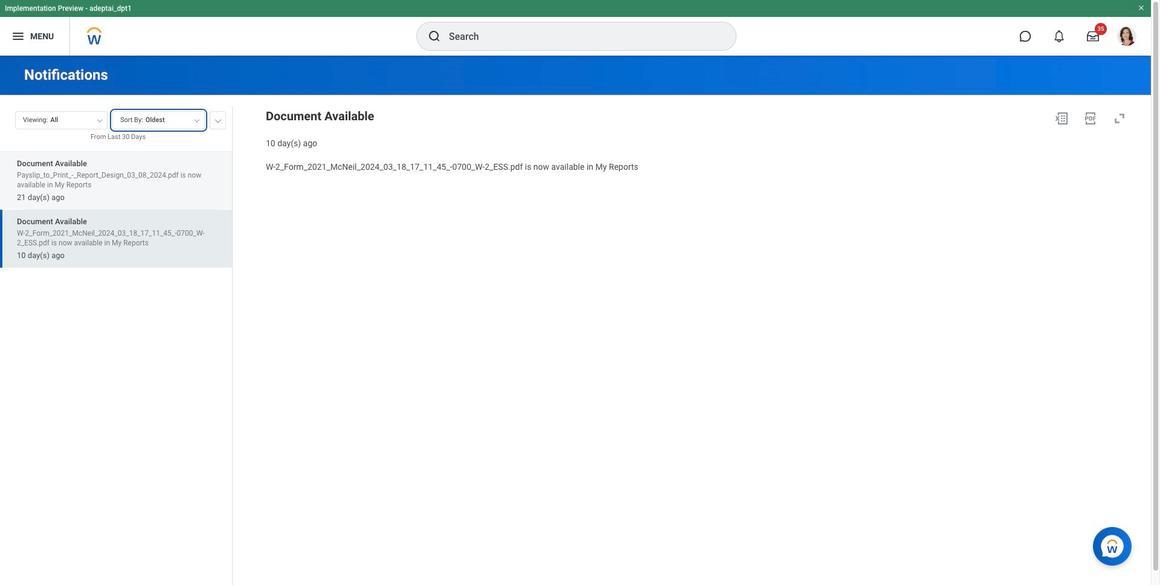Task type: describe. For each thing, give the bounding box(es) containing it.
justify image
[[11, 29, 25, 44]]

close environment banner image
[[1138, 4, 1146, 11]]

fullscreen image
[[1113, 111, 1127, 126]]

search image
[[427, 29, 442, 44]]

more image
[[215, 117, 222, 123]]

view printable version (pdf) image
[[1084, 111, 1098, 126]]



Task type: locate. For each thing, give the bounding box(es) containing it.
tab panel
[[0, 106, 232, 585]]

inbox large image
[[1088, 30, 1100, 42]]

export to excel image
[[1055, 111, 1069, 126]]

notifications large image
[[1054, 30, 1066, 42]]

inbox items list box
[[0, 151, 232, 585]]

Search Workday  search field
[[449, 23, 712, 50]]

profile logan mcneil image
[[1118, 27, 1137, 48]]

banner
[[0, 0, 1152, 56]]

region
[[266, 106, 1132, 149]]

main content
[[0, 56, 1152, 585]]



Task type: vqa. For each thing, say whether or not it's contained in the screenshot.
'vaccinations'
no



